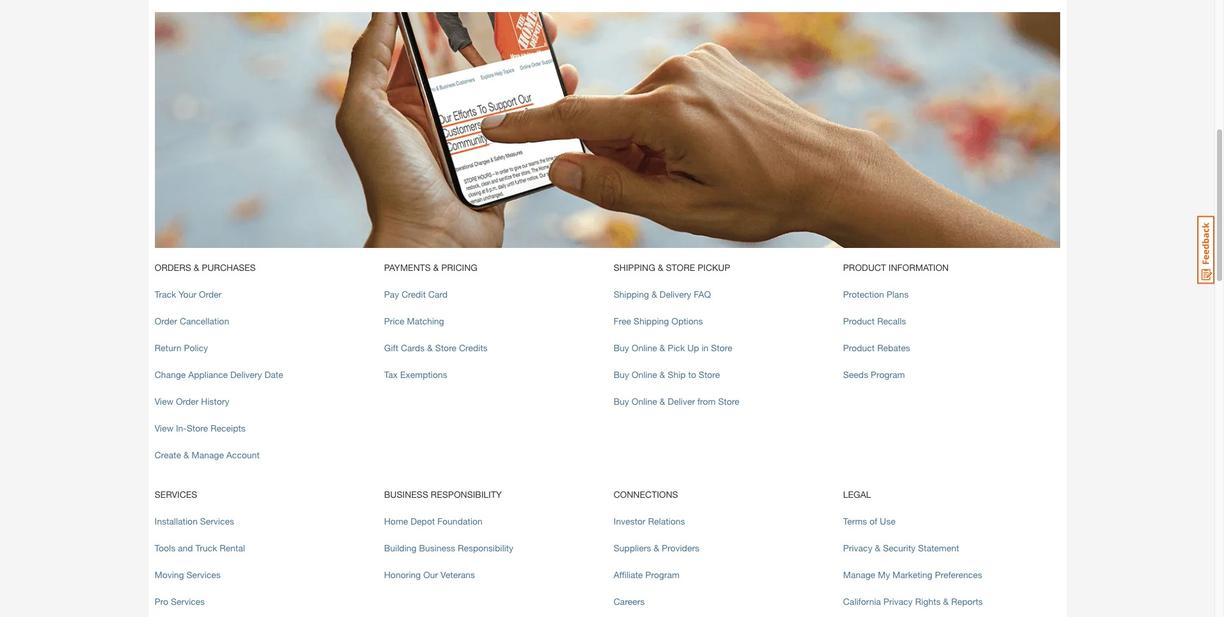 Task type: describe. For each thing, give the bounding box(es) containing it.
affiliate program link
[[614, 569, 680, 580]]

free shipping options
[[614, 316, 703, 326]]

order cancellation link
[[155, 316, 229, 326]]

seeds program
[[843, 369, 905, 380]]

date
[[265, 369, 283, 380]]

appliance
[[188, 369, 228, 380]]

create
[[155, 449, 181, 460]]

services for pro services
[[171, 596, 205, 607]]

terms
[[843, 516, 867, 527]]

deliver
[[668, 396, 695, 407]]

tax
[[384, 369, 398, 380]]

online for pick
[[632, 342, 657, 353]]

privacy & security statement
[[843, 543, 959, 553]]

payments & pricing
[[384, 262, 478, 273]]

security
[[883, 543, 916, 553]]

business responsibility
[[384, 489, 502, 500]]

careers link
[[614, 596, 645, 607]]

buy online & ship to store
[[614, 369, 720, 380]]

0 vertical spatial order
[[199, 289, 222, 300]]

shipping & delivery faq
[[614, 289, 711, 300]]

california
[[843, 596, 881, 607]]

business
[[384, 489, 428, 500]]

rebates
[[877, 342, 910, 353]]

relations
[[648, 516, 685, 527]]

installation
[[155, 516, 198, 527]]

my
[[878, 569, 890, 580]]

investor relations link
[[614, 516, 685, 527]]

moving services
[[155, 569, 221, 580]]

view in-store receipts link
[[155, 423, 246, 434]]

home depot foundation link
[[384, 516, 483, 527]]

suppliers & providers
[[614, 543, 700, 553]]

pick
[[668, 342, 685, 353]]

& right rights at the bottom of the page
[[943, 596, 949, 607]]

& left pricing
[[433, 262, 439, 273]]

to
[[688, 369, 696, 380]]

product information
[[843, 262, 949, 273]]

purchases
[[202, 262, 256, 273]]

product
[[843, 262, 886, 273]]

account
[[226, 449, 260, 460]]

& left deliver
[[660, 396, 665, 407]]

& right create
[[184, 449, 189, 460]]

history
[[201, 396, 229, 407]]

manage my marketing preferences link
[[843, 569, 982, 580]]

view for view in-store receipts
[[155, 423, 173, 434]]

matching
[[407, 316, 444, 326]]

price matching
[[384, 316, 444, 326]]

1 vertical spatial order
[[155, 316, 177, 326]]

in-
[[176, 423, 187, 434]]

price
[[384, 316, 404, 326]]

terms of use
[[843, 516, 896, 527]]

pricing
[[441, 262, 478, 273]]

gift cards & store credits
[[384, 342, 488, 353]]

honoring
[[384, 569, 421, 580]]

faq
[[694, 289, 711, 300]]

delivery for faq
[[660, 289, 691, 300]]

0 vertical spatial privacy
[[843, 543, 873, 553]]

product recalls link
[[843, 316, 906, 326]]

product for product recalls
[[843, 316, 875, 326]]

plans
[[887, 289, 909, 300]]

cancellation
[[180, 316, 229, 326]]

investor
[[614, 516, 646, 527]]

from
[[698, 396, 716, 407]]

orders
[[155, 262, 191, 273]]

& left ship
[[660, 369, 665, 380]]

shipping & store pickup
[[614, 262, 730, 273]]

return policy
[[155, 342, 208, 353]]

protection plans
[[843, 289, 909, 300]]

& left pick
[[660, 342, 665, 353]]

moving
[[155, 569, 184, 580]]

providers
[[662, 543, 700, 553]]

services for moving services
[[187, 569, 221, 580]]

foundation
[[437, 516, 483, 527]]

tools and truck rental
[[155, 543, 245, 553]]

& left store
[[658, 262, 663, 273]]

in
[[702, 342, 709, 353]]

free
[[614, 316, 631, 326]]

return policy link
[[155, 342, 208, 353]]

suppliers
[[614, 543, 651, 553]]

gift
[[384, 342, 398, 353]]

& right suppliers
[[654, 543, 659, 553]]

installation services link
[[155, 516, 234, 527]]

credit
[[402, 289, 426, 300]]

services for installation services
[[200, 516, 234, 527]]

marketing
[[893, 569, 933, 580]]

cards
[[401, 342, 425, 353]]

rights
[[915, 596, 941, 607]]

veterans
[[441, 569, 475, 580]]

investor relations
[[614, 516, 685, 527]]

product rebates
[[843, 342, 910, 353]]

tax exemptions
[[384, 369, 447, 380]]

store right the to
[[699, 369, 720, 380]]

our
[[423, 569, 438, 580]]

exemptions
[[400, 369, 447, 380]]

view for view order history
[[155, 396, 173, 407]]

your
[[179, 289, 196, 300]]

seeds program link
[[843, 369, 905, 380]]



Task type: locate. For each thing, give the bounding box(es) containing it.
pickup
[[698, 262, 730, 273]]

online
[[632, 342, 657, 353], [632, 369, 657, 380], [632, 396, 657, 407]]

2 vertical spatial buy
[[614, 396, 629, 407]]

1 vertical spatial program
[[645, 569, 680, 580]]

affiliate
[[614, 569, 643, 580]]

card
[[428, 289, 448, 300]]

online left ship
[[632, 369, 657, 380]]

tools
[[155, 543, 175, 553]]

buy online & pick up in store link
[[614, 342, 732, 353]]

information
[[889, 262, 949, 273]]

manage
[[192, 449, 224, 460], [843, 569, 875, 580]]

order right your
[[199, 289, 222, 300]]

california privacy rights & reports link
[[843, 596, 983, 607]]

order down 'track'
[[155, 316, 177, 326]]

options
[[672, 316, 703, 326]]

2 product from the top
[[843, 342, 875, 353]]

buy
[[614, 342, 629, 353], [614, 369, 629, 380], [614, 396, 629, 407]]

order cancellation
[[155, 316, 229, 326]]

program down rebates
[[871, 369, 905, 380]]

3 online from the top
[[632, 396, 657, 407]]

store left credits
[[435, 342, 457, 353]]

protection plans link
[[843, 289, 909, 300]]

tax exemptions link
[[384, 369, 447, 380]]

2 buy from the top
[[614, 369, 629, 380]]

online for ship
[[632, 369, 657, 380]]

careers
[[614, 596, 645, 607]]

home depot foundation
[[384, 516, 483, 527]]

explore help topics image
[[155, 12, 1060, 248]]

view left in-
[[155, 423, 173, 434]]

& right cards
[[427, 342, 433, 353]]

0 vertical spatial services
[[200, 516, 234, 527]]

services
[[200, 516, 234, 527], [187, 569, 221, 580], [171, 596, 205, 607]]

shipping
[[614, 289, 649, 300], [634, 316, 669, 326]]

0 vertical spatial program
[[871, 369, 905, 380]]

pay credit card
[[384, 289, 448, 300]]

2 vertical spatial order
[[176, 396, 199, 407]]

privacy left rights at the bottom of the page
[[884, 596, 913, 607]]

statement
[[918, 543, 959, 553]]

privacy
[[843, 543, 873, 553], [884, 596, 913, 607]]

connections
[[614, 489, 678, 500]]

buy for buy online & pick up in store
[[614, 342, 629, 353]]

building business responsibility link
[[384, 543, 513, 553]]

1 vertical spatial services
[[187, 569, 221, 580]]

feedback link image
[[1197, 216, 1215, 284]]

protection
[[843, 289, 884, 300]]

manage down view in-store receipts link
[[192, 449, 224, 460]]

shipping & delivery faq link
[[614, 289, 711, 300]]

& right orders on the left of page
[[194, 262, 199, 273]]

2 vertical spatial services
[[171, 596, 205, 607]]

depot
[[411, 516, 435, 527]]

2 vertical spatial online
[[632, 396, 657, 407]]

seeds
[[843, 369, 868, 380]]

price matching link
[[384, 316, 444, 326]]

change
[[155, 369, 186, 380]]

delivery for date
[[230, 369, 262, 380]]

honoring our veterans link
[[384, 569, 475, 580]]

0 vertical spatial view
[[155, 396, 173, 407]]

store right in
[[711, 342, 732, 353]]

change appliance delivery date link
[[155, 369, 283, 380]]

1 buy from the top
[[614, 342, 629, 353]]

0 vertical spatial delivery
[[660, 289, 691, 300]]

privacy & security statement link
[[843, 543, 959, 553]]

1 product from the top
[[843, 316, 875, 326]]

0 horizontal spatial privacy
[[843, 543, 873, 553]]

1 horizontal spatial delivery
[[660, 289, 691, 300]]

privacy down terms
[[843, 543, 873, 553]]

1 horizontal spatial privacy
[[884, 596, 913, 607]]

track your order
[[155, 289, 222, 300]]

suppliers & providers link
[[614, 543, 700, 553]]

services up the truck
[[200, 516, 234, 527]]

1 vertical spatial buy
[[614, 369, 629, 380]]

view
[[155, 396, 173, 407], [155, 423, 173, 434]]

online down 'free shipping options' link
[[632, 342, 657, 353]]

recalls
[[877, 316, 906, 326]]

shipping down shipping
[[614, 289, 649, 300]]

policy
[[184, 342, 208, 353]]

tools and truck rental link
[[155, 543, 245, 553]]

order
[[199, 289, 222, 300], [155, 316, 177, 326], [176, 396, 199, 407]]

delivery left 'faq'
[[660, 289, 691, 300]]

of
[[870, 516, 877, 527]]

2 view from the top
[[155, 423, 173, 434]]

installation services
[[155, 516, 234, 527]]

& up 'free shipping options' link
[[652, 289, 657, 300]]

rental
[[220, 543, 245, 553]]

reports
[[951, 596, 983, 607]]

services
[[155, 489, 197, 500]]

buy online & deliver from store link
[[614, 396, 740, 407]]

online down the buy online & ship to store link
[[632, 396, 657, 407]]

preferences
[[935, 569, 982, 580]]

change appliance delivery date
[[155, 369, 283, 380]]

order up in-
[[176, 396, 199, 407]]

responsibility
[[431, 489, 502, 500]]

honoring our veterans
[[384, 569, 475, 580]]

shipping right free
[[634, 316, 669, 326]]

0 vertical spatial product
[[843, 316, 875, 326]]

create & manage account link
[[155, 449, 260, 460]]

building business responsibility
[[384, 543, 513, 553]]

0 horizontal spatial manage
[[192, 449, 224, 460]]

product for product rebates
[[843, 342, 875, 353]]

0 vertical spatial manage
[[192, 449, 224, 460]]

gift cards & store credits link
[[384, 342, 488, 353]]

0 vertical spatial online
[[632, 342, 657, 353]]

1 vertical spatial view
[[155, 423, 173, 434]]

1 horizontal spatial manage
[[843, 569, 875, 580]]

program for seeds program
[[871, 369, 905, 380]]

ship
[[668, 369, 686, 380]]

orders & purchases
[[155, 262, 256, 273]]

buy for buy online & deliver from store
[[614, 396, 629, 407]]

1 vertical spatial online
[[632, 369, 657, 380]]

legal
[[843, 489, 871, 500]]

program
[[871, 369, 905, 380], [645, 569, 680, 580]]

1 vertical spatial delivery
[[230, 369, 262, 380]]

& left security
[[875, 543, 881, 553]]

track your order link
[[155, 289, 222, 300]]

1 vertical spatial shipping
[[634, 316, 669, 326]]

1 vertical spatial manage
[[843, 569, 875, 580]]

1 view from the top
[[155, 396, 173, 407]]

online for deliver
[[632, 396, 657, 407]]

services down the truck
[[187, 569, 221, 580]]

0 vertical spatial buy
[[614, 342, 629, 353]]

manage left the my
[[843, 569, 875, 580]]

program down suppliers & providers link at the right bottom
[[645, 569, 680, 580]]

1 vertical spatial product
[[843, 342, 875, 353]]

2 online from the top
[[632, 369, 657, 380]]

1 online from the top
[[632, 342, 657, 353]]

building
[[384, 543, 417, 553]]

create & manage account
[[155, 449, 260, 460]]

1 horizontal spatial program
[[871, 369, 905, 380]]

buy online & ship to store link
[[614, 369, 720, 380]]

0 vertical spatial shipping
[[614, 289, 649, 300]]

use
[[880, 516, 896, 527]]

and
[[178, 543, 193, 553]]

store down view order history
[[187, 423, 208, 434]]

home
[[384, 516, 408, 527]]

view down change
[[155, 396, 173, 407]]

affiliate program
[[614, 569, 680, 580]]

store right from
[[718, 396, 740, 407]]

services right pro
[[171, 596, 205, 607]]

product up seeds on the right of page
[[843, 342, 875, 353]]

1 vertical spatial privacy
[[884, 596, 913, 607]]

pay
[[384, 289, 399, 300]]

product down "protection"
[[843, 316, 875, 326]]

buy for buy online & ship to store
[[614, 369, 629, 380]]

program for affiliate program
[[645, 569, 680, 580]]

credits
[[459, 342, 488, 353]]

pro
[[155, 596, 168, 607]]

0 horizontal spatial program
[[645, 569, 680, 580]]

delivery left date
[[230, 369, 262, 380]]

payments
[[384, 262, 431, 273]]

0 horizontal spatial delivery
[[230, 369, 262, 380]]

view order history link
[[155, 396, 229, 407]]

3 buy from the top
[[614, 396, 629, 407]]

business
[[419, 543, 455, 553]]

store
[[435, 342, 457, 353], [711, 342, 732, 353], [699, 369, 720, 380], [718, 396, 740, 407], [187, 423, 208, 434]]

free shipping options link
[[614, 316, 703, 326]]



Task type: vqa. For each thing, say whether or not it's contained in the screenshot.
Card
yes



